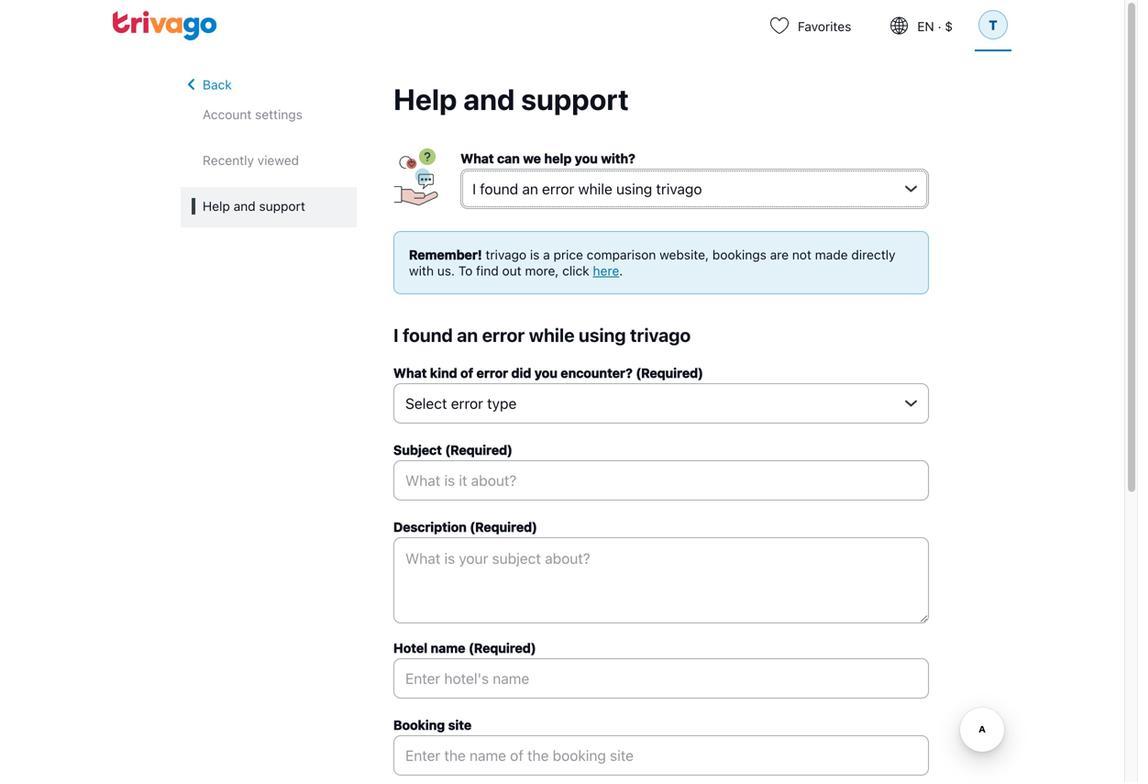 Task type: vqa. For each thing, say whether or not it's contained in the screenshot.
field
no



Task type: locate. For each thing, give the bounding box(es) containing it.
you
[[575, 151, 598, 166], [535, 366, 558, 381]]

subject (required)
[[394, 443, 513, 458]]

(required)
[[636, 366, 704, 381], [445, 443, 513, 458], [470, 520, 538, 535], [469, 641, 536, 656]]

0 vertical spatial help
[[394, 82, 457, 117]]

·
[[938, 19, 942, 34]]

1 vertical spatial help and support
[[203, 199, 305, 214]]

help and support down recently viewed
[[203, 199, 305, 214]]

0 horizontal spatial help
[[203, 199, 230, 214]]

us.
[[437, 263, 455, 278]]

1 horizontal spatial trivago
[[630, 324, 691, 346]]

0 horizontal spatial trivago
[[486, 247, 527, 262]]

booking site
[[394, 718, 472, 733]]

1 vertical spatial error
[[477, 366, 508, 381]]

en
[[918, 19, 935, 34]]

trivago
[[486, 247, 527, 262], [630, 324, 691, 346]]

help and support up can
[[394, 82, 629, 117]]

help
[[394, 82, 457, 117], [203, 199, 230, 214]]

description
[[394, 520, 467, 535]]

error right an
[[482, 324, 525, 346]]

trivago right using
[[630, 324, 691, 346]]

support up help
[[521, 82, 629, 117]]

description (required)
[[394, 520, 538, 535]]

en · $ button
[[874, 0, 975, 51]]

Subject (Required) text field
[[394, 461, 929, 501]]

using
[[579, 324, 626, 346]]

help and support
[[394, 82, 629, 117], [203, 199, 305, 214]]

favorites link
[[754, 0, 874, 51]]

out
[[502, 263, 522, 278]]

0 vertical spatial error
[[482, 324, 525, 346]]

encounter?
[[561, 366, 633, 381]]

0 horizontal spatial you
[[535, 366, 558, 381]]

account settings
[[203, 107, 303, 122]]

made
[[815, 247, 848, 262]]

click
[[563, 263, 590, 278]]

0 vertical spatial support
[[521, 82, 629, 117]]

settings
[[255, 107, 303, 122]]

what kind of error did you encounter? (required)
[[394, 366, 704, 381]]

site
[[448, 718, 472, 733]]

1 vertical spatial and
[[234, 199, 256, 214]]

did
[[512, 366, 532, 381]]

1 horizontal spatial help
[[394, 82, 457, 117]]

1 vertical spatial support
[[259, 199, 305, 214]]

find
[[476, 263, 499, 278]]

(required) right name
[[469, 641, 536, 656]]

you right did
[[535, 366, 558, 381]]

i
[[394, 324, 399, 346]]

more,
[[525, 263, 559, 278]]

back
[[203, 77, 232, 92]]

recently
[[203, 153, 254, 168]]

you right help
[[575, 151, 598, 166]]

trivago up 'out'
[[486, 247, 527, 262]]

price
[[554, 247, 584, 262]]

1 horizontal spatial support
[[521, 82, 629, 117]]

error for of
[[477, 366, 508, 381]]

0 horizontal spatial what
[[394, 366, 427, 381]]

what
[[461, 151, 494, 166], [394, 366, 427, 381]]

and down recently viewed
[[234, 199, 256, 214]]

error
[[482, 324, 525, 346], [477, 366, 508, 381]]

of
[[461, 366, 474, 381]]

support down 'viewed'
[[259, 199, 305, 214]]

what for what can we help you with?
[[461, 151, 494, 166]]

what left kind
[[394, 366, 427, 381]]

while
[[529, 324, 575, 346]]

to
[[459, 263, 473, 278]]

(required) right encounter?
[[636, 366, 704, 381]]

what for what kind of error did you encounter? (required)
[[394, 366, 427, 381]]

0 vertical spatial trivago
[[486, 247, 527, 262]]

0 vertical spatial what
[[461, 151, 494, 166]]

comparison
[[587, 247, 656, 262]]

and up can
[[464, 82, 515, 117]]

0 vertical spatial and
[[464, 82, 515, 117]]

what left can
[[461, 151, 494, 166]]

1 vertical spatial what
[[394, 366, 427, 381]]

(required) right description
[[470, 520, 538, 535]]

t button
[[975, 0, 1012, 51]]

and
[[464, 82, 515, 117], [234, 199, 256, 214]]

0 vertical spatial help and support
[[394, 82, 629, 117]]

directly
[[852, 247, 896, 262]]

error right of
[[477, 366, 508, 381]]

1 vertical spatial trivago
[[630, 324, 691, 346]]

1 horizontal spatial what
[[461, 151, 494, 166]]

support
[[521, 82, 629, 117], [259, 199, 305, 214]]

kind
[[430, 366, 457, 381]]

0 horizontal spatial support
[[259, 199, 305, 214]]

bookings
[[713, 247, 767, 262]]

hotel name (required)
[[394, 641, 536, 656]]

website,
[[660, 247, 709, 262]]

1 horizontal spatial you
[[575, 151, 598, 166]]

Booking site text field
[[394, 736, 929, 776]]



Task type: describe. For each thing, give the bounding box(es) containing it.
here link
[[593, 263, 620, 278]]

not
[[793, 247, 812, 262]]

recently viewed
[[203, 153, 299, 168]]

0 horizontal spatial help and support
[[203, 199, 305, 214]]

0 horizontal spatial and
[[234, 199, 256, 214]]

trivago inside trivago is a price comparison website, bookings are not made directly with us. to find out more, click
[[486, 247, 527, 262]]

booking
[[394, 718, 445, 733]]

name
[[431, 641, 466, 656]]

Hotel name (Required) text field
[[394, 659, 929, 699]]

0 vertical spatial you
[[575, 151, 598, 166]]

with
[[409, 263, 434, 278]]

account settings link
[[181, 95, 357, 136]]

.
[[620, 263, 623, 278]]

here
[[593, 263, 620, 278]]

found
[[403, 324, 453, 346]]

help
[[544, 151, 572, 166]]

recently viewed link
[[181, 141, 357, 182]]

1 horizontal spatial help and support
[[394, 82, 629, 117]]

error for an
[[482, 324, 525, 346]]

1 horizontal spatial and
[[464, 82, 515, 117]]

subject
[[394, 443, 442, 458]]

are
[[770, 247, 789, 262]]

with?
[[601, 151, 636, 166]]

what can we help you with?
[[461, 151, 636, 166]]

can
[[497, 151, 520, 166]]

trivago is a price comparison website, bookings are not made directly with us. to find out more, click
[[409, 247, 896, 278]]

Description (Required) text field
[[394, 538, 929, 624]]

t
[[989, 17, 998, 32]]

favorites
[[798, 19, 852, 34]]

is
[[530, 247, 540, 262]]

a
[[543, 247, 550, 262]]

$
[[945, 19, 953, 34]]

en · $
[[918, 19, 953, 34]]

trivago logo image
[[113, 11, 217, 40]]

1 vertical spatial you
[[535, 366, 558, 381]]

account
[[203, 107, 252, 122]]

i found an error while using trivago
[[394, 324, 691, 346]]

remember!
[[409, 247, 482, 262]]

back button
[[181, 73, 232, 95]]

here .
[[593, 263, 623, 278]]

help and support link
[[181, 187, 357, 228]]

an
[[457, 324, 478, 346]]

(required) right subject
[[445, 443, 513, 458]]

we
[[523, 151, 541, 166]]

1 vertical spatial help
[[203, 199, 230, 214]]

hotel
[[394, 641, 428, 656]]

viewed
[[258, 153, 299, 168]]



